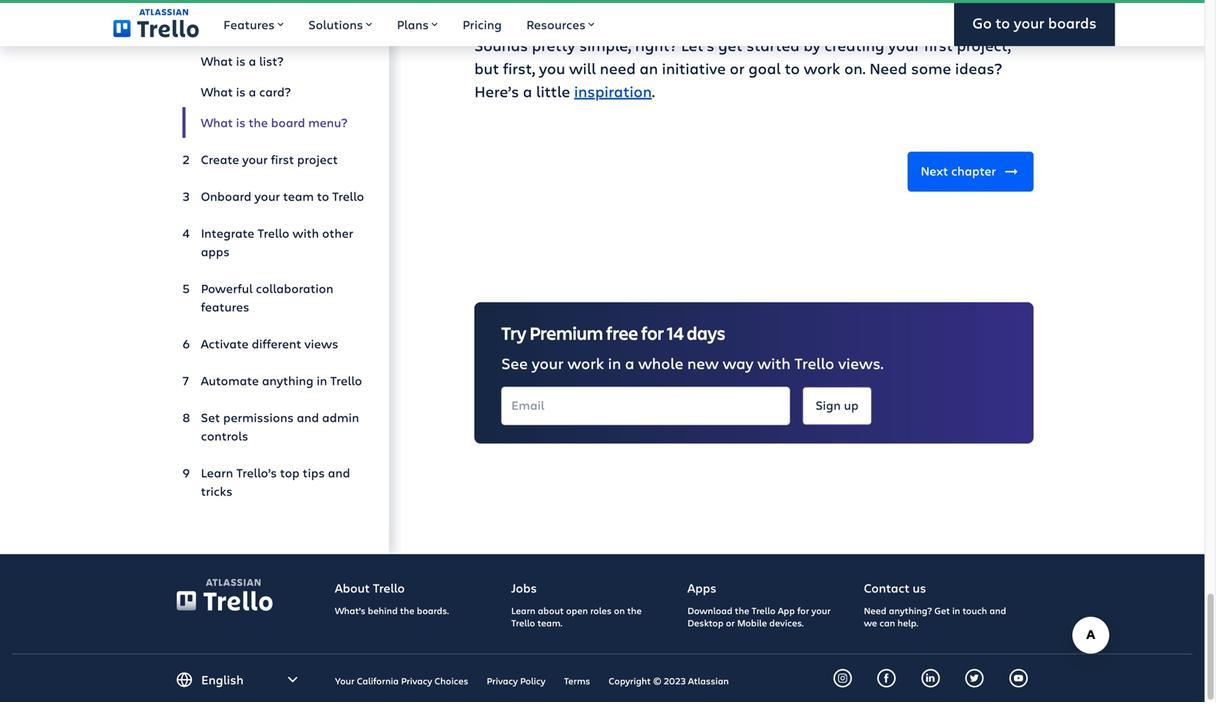 Task type: locate. For each thing, give the bounding box(es) containing it.
is down what is a card? on the top of page
[[236, 114, 246, 131]]

0 horizontal spatial privacy
[[401, 675, 432, 687]]

0 horizontal spatial for
[[641, 321, 664, 345]]

first up some
[[924, 35, 953, 55]]

2 is from the top
[[236, 83, 246, 100]]

the
[[249, 114, 268, 131], [400, 604, 415, 617], [627, 604, 642, 617], [735, 604, 750, 617]]

need right 'on.'
[[870, 58, 907, 78]]

1 vertical spatial need
[[864, 604, 887, 617]]

views
[[304, 335, 338, 352]]

about
[[335, 580, 370, 596]]

1 vertical spatial and
[[328, 464, 350, 481]]

a inside what is a card? link
[[249, 83, 256, 100]]

is down what is a list?
[[236, 83, 246, 100]]

your california privacy choices link
[[335, 675, 468, 687]]

what is a card?
[[201, 83, 291, 100]]

download the trello app for your desktop or mobile devices.
[[688, 604, 831, 629]]

behind
[[368, 604, 398, 617]]

features
[[224, 16, 275, 33]]

1 horizontal spatial privacy
[[487, 675, 518, 687]]

create your first project
[[201, 151, 338, 167]]

your
[[1014, 13, 1045, 33], [888, 35, 920, 55], [242, 151, 268, 167], [255, 188, 280, 204], [532, 353, 564, 373], [812, 604, 831, 617]]

what's behind the boards.
[[335, 604, 449, 617]]

for inside download the trello app for your desktop or mobile devices.
[[797, 604, 809, 617]]

devices.
[[769, 617, 804, 629]]

0 vertical spatial or
[[730, 58, 745, 78]]

a left card?
[[249, 83, 256, 100]]

1 what from the top
[[201, 53, 233, 69]]

ideas?
[[955, 58, 1002, 78]]

to right go
[[996, 13, 1010, 33]]

top
[[280, 464, 300, 481]]

learn inside the learn about open roles on the trello team.
[[511, 604, 536, 617]]

for right app
[[797, 604, 809, 617]]

resources button
[[514, 0, 607, 46]]

chapter
[[951, 163, 996, 179]]

onboard your team to trello link
[[182, 181, 365, 212]]

privacy
[[401, 675, 432, 687], [487, 675, 518, 687]]

0 horizontal spatial first
[[271, 151, 294, 167]]

your inside download the trello app for your desktop or mobile devices.
[[812, 604, 831, 617]]

about
[[538, 604, 564, 617]]

set
[[201, 409, 220, 426]]

what for what is a card?
[[201, 83, 233, 100]]

sign up button
[[803, 387, 872, 425]]

little
[[536, 81, 570, 101]]

list?
[[259, 53, 284, 69]]

3 what from the top
[[201, 114, 233, 131]]

trello up other
[[332, 188, 364, 204]]

is for list?
[[236, 53, 246, 69]]

1 vertical spatial or
[[726, 617, 735, 629]]

california
[[357, 675, 399, 687]]

initiative
[[662, 58, 726, 78]]

1 vertical spatial learn
[[511, 604, 536, 617]]

with left other
[[293, 225, 319, 241]]

1 horizontal spatial learn
[[511, 604, 536, 617]]

in right anything
[[317, 372, 327, 389]]

an
[[640, 58, 658, 78]]

a down first,
[[523, 81, 532, 101]]

what inside 'link'
[[201, 53, 233, 69]]

1 vertical spatial work
[[568, 353, 604, 373]]

0 vertical spatial first
[[924, 35, 953, 55]]

powerful
[[201, 280, 253, 297]]

team
[[283, 188, 314, 204]]

1 vertical spatial for
[[797, 604, 809, 617]]

the right download
[[735, 604, 750, 617]]

learn for learn about open roles on the trello team.
[[511, 604, 536, 617]]

0 vertical spatial and
[[297, 409, 319, 426]]

but
[[474, 58, 499, 78]]

need
[[870, 58, 907, 78], [864, 604, 887, 617]]

1 vertical spatial first
[[271, 151, 294, 167]]

1 horizontal spatial and
[[328, 464, 350, 481]]

what is the board menu? link
[[182, 107, 365, 138]]

board
[[271, 114, 305, 131]]

set permissions and admin controls link
[[182, 402, 365, 451]]

privacy left the policy
[[487, 675, 518, 687]]

1 horizontal spatial with
[[758, 353, 791, 373]]

learn
[[201, 464, 233, 481], [511, 604, 536, 617]]

0 vertical spatial what
[[201, 53, 233, 69]]

and right tips
[[328, 464, 350, 481]]

and
[[297, 409, 319, 426], [328, 464, 350, 481], [990, 604, 1006, 617]]

with right way
[[758, 353, 791, 373]]

or down get
[[730, 58, 745, 78]]

0 horizontal spatial and
[[297, 409, 319, 426]]

up
[[844, 397, 859, 414]]

0 horizontal spatial with
[[293, 225, 319, 241]]

or left "mobile"
[[726, 617, 735, 629]]

2 vertical spatial to
[[317, 188, 329, 204]]

in inside try premium free for 14 days see your work in a whole new way with trello views.
[[608, 353, 621, 373]]

1 vertical spatial to
[[785, 58, 800, 78]]

in right get on the bottom of page
[[953, 604, 960, 617]]

trello left app
[[752, 604, 776, 617]]

0 vertical spatial for
[[641, 321, 664, 345]]

inspiration link
[[574, 81, 652, 101]]

or inside download the trello app for your desktop or mobile devices.
[[726, 617, 735, 629]]

©
[[653, 675, 662, 687]]

atlassian trello image
[[113, 9, 199, 37], [177, 579, 273, 611], [206, 579, 261, 586]]

what up what is a card? on the top of page
[[201, 53, 233, 69]]

apps
[[688, 580, 717, 596]]

your
[[335, 675, 355, 687]]

your right see
[[532, 353, 564, 373]]

the right on
[[627, 604, 642, 617]]

first left project
[[271, 151, 294, 167]]

privacy left choices
[[401, 675, 432, 687]]

a down free on the top of page
[[625, 353, 635, 373]]

in down free on the top of page
[[608, 353, 621, 373]]

download
[[688, 604, 733, 617]]

to right team
[[317, 188, 329, 204]]

what up create
[[201, 114, 233, 131]]

your left team
[[255, 188, 280, 204]]

to
[[996, 13, 1010, 33], [785, 58, 800, 78], [317, 188, 329, 204]]

0 horizontal spatial work
[[568, 353, 604, 373]]

0 vertical spatial need
[[870, 58, 907, 78]]

started
[[747, 35, 800, 55]]

help.
[[898, 617, 918, 629]]

learn down jobs
[[511, 604, 536, 617]]

2 horizontal spatial in
[[953, 604, 960, 617]]

2023
[[664, 675, 686, 687]]

1 vertical spatial is
[[236, 83, 246, 100]]

0 vertical spatial with
[[293, 225, 319, 241]]

try
[[502, 321, 527, 345]]

sounds
[[474, 35, 528, 55]]

pricing link
[[450, 0, 514, 46]]

can
[[880, 617, 895, 629]]

first inside sounds pretty simple, right? let's get started by creating your first project, but first, you will need an initiative or goal to work on. need some ideas? here's a little
[[924, 35, 953, 55]]

your up some
[[888, 35, 920, 55]]

0 vertical spatial is
[[236, 53, 246, 69]]

your inside sounds pretty simple, right? let's get started by creating your first project, but first, you will need an initiative or goal to work on. need some ideas? here's a little
[[888, 35, 920, 55]]

need anything? get in touch and we can help.
[[864, 604, 1006, 629]]

1 horizontal spatial first
[[924, 35, 953, 55]]

2 vertical spatial is
[[236, 114, 246, 131]]

is inside 'link'
[[236, 53, 246, 69]]

2 what from the top
[[201, 83, 233, 100]]

and inside need anything? get in touch and we can help.
[[990, 604, 1006, 617]]

integrate
[[201, 225, 254, 241]]

0 vertical spatial work
[[804, 58, 841, 78]]

need inside need anything? get in touch and we can help.
[[864, 604, 887, 617]]

copyright © 2023 atlassian
[[609, 675, 729, 687]]

choices
[[435, 675, 468, 687]]

sign up
[[816, 397, 859, 414]]

work down premium
[[568, 353, 604, 373]]

1 vertical spatial what
[[201, 83, 233, 100]]

different
[[252, 335, 301, 352]]

0 horizontal spatial in
[[317, 372, 327, 389]]

trello left team.
[[511, 617, 535, 629]]

1 horizontal spatial for
[[797, 604, 809, 617]]

set permissions and admin controls
[[201, 409, 359, 444]]

learn trello's top tips and tricks
[[201, 464, 350, 499]]

3 is from the top
[[236, 114, 246, 131]]

your right app
[[812, 604, 831, 617]]

and left the admin
[[297, 409, 319, 426]]

to right goal on the right
[[785, 58, 800, 78]]

1 vertical spatial with
[[758, 353, 791, 373]]

for left 14
[[641, 321, 664, 345]]

get
[[718, 35, 743, 55]]

1 is from the top
[[236, 53, 246, 69]]

learn about open roles on the trello team.
[[511, 604, 642, 629]]

learn trello's top tips and tricks link
[[182, 458, 365, 507]]

what for what is the board menu?
[[201, 114, 233, 131]]

and right touch
[[990, 604, 1006, 617]]

features
[[201, 299, 249, 315]]

inspiration .
[[574, 81, 655, 101]]

trello down onboard your team to trello link
[[258, 225, 289, 241]]

first
[[924, 35, 953, 55], [271, 151, 294, 167]]

need down the contact
[[864, 604, 887, 617]]

terms link
[[564, 675, 590, 687]]

trello up sign
[[795, 353, 835, 373]]

0 horizontal spatial learn
[[201, 464, 233, 481]]

trello
[[332, 188, 364, 204], [258, 225, 289, 241], [795, 353, 835, 373], [330, 372, 362, 389], [373, 580, 405, 596], [752, 604, 776, 617], [511, 617, 535, 629]]

your left boards
[[1014, 13, 1045, 33]]

learn inside the learn trello's top tips and tricks
[[201, 464, 233, 481]]

policy
[[520, 675, 546, 687]]

learn up the tricks
[[201, 464, 233, 481]]

1 horizontal spatial in
[[608, 353, 621, 373]]

0 vertical spatial learn
[[201, 464, 233, 481]]

0 vertical spatial to
[[996, 13, 1010, 33]]

work inside sounds pretty simple, right? let's get started by creating your first project, but first, you will need an initiative or goal to work on. need some ideas? here's a little
[[804, 58, 841, 78]]

what is the board menu?
[[201, 114, 348, 131]]

what for what is a list?
[[201, 53, 233, 69]]

creating
[[825, 35, 885, 55]]

1 horizontal spatial work
[[804, 58, 841, 78]]

trello's
[[236, 464, 277, 481]]

1 horizontal spatial to
[[785, 58, 800, 78]]

plans
[[397, 16, 429, 33]]

is left list?
[[236, 53, 246, 69]]

trello inside try premium free for 14 days see your work in a whole new way with trello views.
[[795, 353, 835, 373]]

what down what is a list?
[[201, 83, 233, 100]]

2 vertical spatial what
[[201, 114, 233, 131]]

work down "by"
[[804, 58, 841, 78]]

2 vertical spatial and
[[990, 604, 1006, 617]]

a left list?
[[249, 53, 256, 69]]

youtube image
[[1014, 674, 1024, 683]]

apps
[[201, 243, 230, 260]]

2 horizontal spatial and
[[990, 604, 1006, 617]]

go to your boards link
[[954, 0, 1115, 46]]

sign
[[816, 397, 841, 414]]



Task type: describe. For each thing, give the bounding box(es) containing it.
linkedin image
[[926, 674, 936, 683]]

solutions button
[[296, 0, 385, 46]]

atlassian
[[688, 675, 729, 687]]

trello inside download the trello app for your desktop or mobile devices.
[[752, 604, 776, 617]]

tips
[[303, 464, 325, 481]]

collaboration
[[256, 280, 333, 297]]

the inside the learn about open roles on the trello team.
[[627, 604, 642, 617]]

need
[[600, 58, 636, 78]]

is for board
[[236, 114, 246, 131]]

days
[[687, 321, 726, 345]]

sounds pretty simple, right? let's get started by creating your first project, but first, you will need an initiative or goal to work on. need some ideas? here's a little
[[474, 35, 1011, 101]]

integrate trello with other apps
[[201, 225, 353, 260]]

2 horizontal spatial to
[[996, 13, 1010, 33]]

with inside integrate trello with other apps
[[293, 225, 319, 241]]

let's
[[681, 35, 715, 55]]

0 horizontal spatial to
[[317, 188, 329, 204]]

plans button
[[385, 0, 450, 46]]

trello inside integrate trello with other apps
[[258, 225, 289, 241]]

facebook image
[[882, 674, 892, 683]]

next
[[921, 163, 948, 179]]

touch
[[963, 604, 987, 617]]

we
[[864, 617, 877, 629]]

features button
[[211, 0, 296, 46]]

automate anything in trello link
[[182, 365, 365, 396]]

your right create
[[242, 151, 268, 167]]

on.
[[844, 58, 866, 78]]

.
[[652, 81, 655, 101]]

your california privacy choices
[[335, 675, 468, 687]]

goal
[[749, 58, 781, 78]]

next chapter link
[[908, 152, 1034, 192]]

to inside sounds pretty simple, right? let's get started by creating your first project, but first, you will need an initiative or goal to work on. need some ideas? here's a little
[[785, 58, 800, 78]]

project,
[[957, 35, 1011, 55]]

first,
[[503, 58, 535, 78]]

mobile
[[737, 617, 767, 629]]

card?
[[259, 83, 291, 100]]

activate different views link
[[182, 328, 365, 359]]

copyright
[[609, 675, 651, 687]]

a view of the menu on a trello board image
[[474, 0, 1034, 9]]

free
[[606, 321, 638, 345]]

see
[[502, 353, 528, 373]]

in inside need anything? get in touch and we can help.
[[953, 604, 960, 617]]

and inside set permissions and admin controls
[[297, 409, 319, 426]]

new
[[687, 353, 719, 373]]

automate
[[201, 372, 259, 389]]

by
[[804, 35, 821, 55]]

instagram image
[[838, 674, 848, 683]]

trello up what's behind the boards.
[[373, 580, 405, 596]]

will
[[569, 58, 596, 78]]

what is a card? link
[[182, 76, 365, 107]]

go
[[973, 13, 992, 33]]

controls
[[201, 428, 248, 444]]

some
[[911, 58, 951, 78]]

create your first project link
[[182, 144, 365, 175]]

for inside try premium free for 14 days see your work in a whole new way with trello views.
[[641, 321, 664, 345]]

what is a list? link
[[182, 46, 365, 76]]

the inside download the trello app for your desktop or mobile devices.
[[735, 604, 750, 617]]

14
[[667, 321, 684, 345]]

powerful collaboration features
[[201, 280, 333, 315]]

trello up the admin
[[330, 372, 362, 389]]

privacy policy link
[[487, 675, 546, 687]]

us
[[913, 580, 926, 596]]

go to your boards
[[973, 13, 1097, 33]]

anything
[[262, 372, 314, 389]]

a inside try premium free for 14 days see your work in a whole new way with trello views.
[[625, 353, 635, 373]]

contact us
[[864, 580, 926, 596]]

your inside try premium free for 14 days see your work in a whole new way with trello views.
[[532, 353, 564, 373]]

1 privacy from the left
[[401, 675, 432, 687]]

app
[[778, 604, 795, 617]]

right?
[[635, 35, 677, 55]]

or inside sounds pretty simple, right? let's get started by creating your first project, but first, you will need an initiative or goal to work on. need some ideas? here's a little
[[730, 58, 745, 78]]

other
[[322, 225, 353, 241]]

way
[[723, 353, 754, 373]]

resources
[[527, 16, 586, 33]]

whole
[[638, 353, 684, 373]]

views.
[[838, 353, 884, 373]]

a inside sounds pretty simple, right? let's get started by creating your first project, but first, you will need an initiative or goal to work on. need some ideas? here's a little
[[523, 81, 532, 101]]

on
[[614, 604, 625, 617]]

next chapter
[[921, 163, 996, 179]]

page progress progress bar
[[0, 0, 1216, 3]]

integrate trello with other apps link
[[182, 218, 365, 267]]

is for card?
[[236, 83, 246, 100]]

anything?
[[889, 604, 932, 617]]

what's
[[335, 604, 366, 617]]

team.
[[538, 617, 562, 629]]

trello inside the learn about open roles on the trello team.
[[511, 617, 535, 629]]

tricks
[[201, 483, 233, 499]]

permissions
[[223, 409, 294, 426]]

the right the behind
[[400, 604, 415, 617]]

twitter image
[[970, 674, 980, 683]]

about trello
[[335, 580, 405, 596]]

learn for learn trello's top tips and tricks
[[201, 464, 233, 481]]

boards
[[1048, 13, 1097, 33]]

a inside what is a list? 'link'
[[249, 53, 256, 69]]

the left board
[[249, 114, 268, 131]]

need inside sounds pretty simple, right? let's get started by creating your first project, but first, you will need an initiative or goal to work on. need some ideas? here's a little
[[870, 58, 907, 78]]

admin
[[322, 409, 359, 426]]

and inside the learn trello's top tips and tricks
[[328, 464, 350, 481]]

with inside try premium free for 14 days see your work in a whole new way with trello views.
[[758, 353, 791, 373]]

pretty
[[532, 35, 576, 55]]

solutions
[[308, 16, 363, 33]]

terms
[[564, 675, 590, 687]]

inspiration
[[574, 81, 652, 101]]

2 privacy from the left
[[487, 675, 518, 687]]

activate
[[201, 335, 249, 352]]

privacy policy
[[487, 675, 546, 687]]

try premium free for 14 days see your work in a whole new way with trello views.
[[502, 321, 884, 373]]

Email email field
[[502, 387, 790, 425]]

onboard your team to trello
[[201, 188, 364, 204]]

work inside try premium free for 14 days see your work in a whole new way with trello views.
[[568, 353, 604, 373]]



Task type: vqa. For each thing, say whether or not it's contained in the screenshot.
bottommost project management
no



